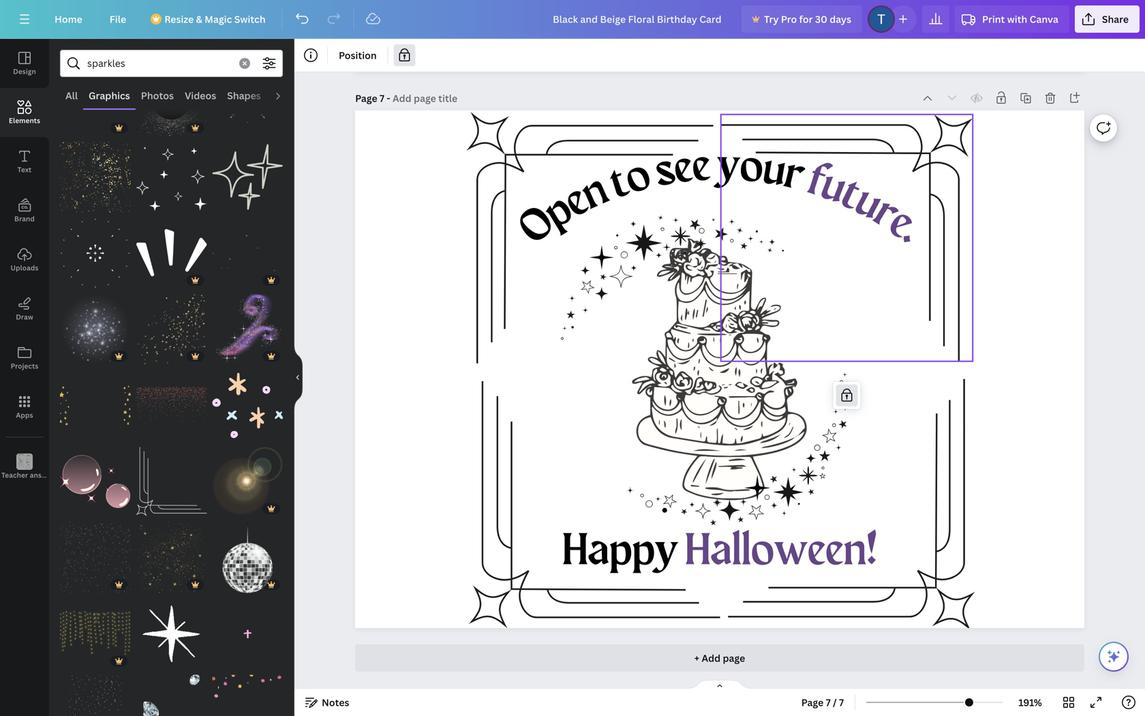 Task type: vqa. For each thing, say whether or not it's contained in the screenshot.
sparkle decorative aesthetic image
yes



Task type: locate. For each thing, give the bounding box(es) containing it.
days
[[830, 13, 852, 26]]

0 horizontal spatial 7
[[380, 92, 385, 105]]

try
[[765, 13, 779, 26]]

try pro for 30 days
[[765, 13, 852, 26]]

happy halloween!
[[563, 530, 878, 575]]

add
[[702, 652, 721, 665]]

7
[[380, 92, 385, 105], [826, 696, 831, 709], [840, 696, 844, 709]]

text button
[[0, 137, 49, 186]]

1 vertical spatial page
[[802, 696, 824, 709]]

design
[[13, 67, 36, 76]]

gold glitter dust image
[[136, 294, 207, 365]]

photos
[[141, 89, 174, 102]]

brand
[[14, 214, 35, 223]]

0 vertical spatial page
[[355, 92, 378, 105]]

draw button
[[0, 284, 49, 334]]

canva
[[1030, 13, 1059, 26]]

;
[[24, 472, 26, 479]]

projects
[[11, 361, 38, 371]]

apps
[[16, 411, 33, 420]]

print
[[983, 13, 1006, 26]]

0 horizontal spatial page
[[355, 92, 378, 105]]

position
[[339, 49, 377, 62]]

1 horizontal spatial 7
[[826, 696, 831, 709]]

sparkling hanging lights image
[[60, 599, 131, 669]]

group
[[60, 65, 131, 136], [136, 65, 207, 136], [212, 65, 283, 136], [60, 133, 131, 212], [136, 133, 207, 212], [212, 133, 283, 212], [60, 210, 131, 288], [136, 210, 207, 288], [212, 218, 283, 288], [60, 286, 131, 365], [136, 286, 207, 365], [212, 286, 283, 365], [60, 362, 131, 441], [136, 362, 207, 441], [212, 362, 283, 441], [212, 438, 283, 517], [60, 446, 131, 517], [136, 446, 207, 517], [60, 514, 131, 593], [136, 514, 207, 593], [212, 514, 283, 593], [60, 590, 131, 669], [136, 590, 207, 669], [212, 590, 283, 669], [60, 667, 131, 716], [136, 667, 207, 716], [212, 667, 283, 716]]

hide image
[[294, 345, 303, 410]]

notes button
[[300, 692, 355, 713]]

magic
[[205, 13, 232, 26]]

7 left -
[[380, 92, 385, 105]]

page inside button
[[802, 696, 824, 709]]

page left -
[[355, 92, 378, 105]]

main menu bar
[[0, 0, 1146, 39]]

try pro for 30 days button
[[742, 5, 863, 33]]

page
[[355, 92, 378, 105], [802, 696, 824, 709]]

7 left /
[[826, 696, 831, 709]]

file
[[110, 13, 126, 26]]

happy
[[563, 530, 679, 575]]

sequin sparkles image
[[136, 370, 207, 441]]

7 right /
[[840, 696, 844, 709]]

&
[[196, 13, 202, 26]]

golden sparkles illustration image
[[136, 522, 207, 593]]

1 horizontal spatial page
[[802, 696, 824, 709]]

resize & magic switch button
[[143, 5, 277, 33]]

answer
[[30, 471, 54, 480]]

2 horizontal spatial 7
[[840, 696, 844, 709]]

elements
[[9, 116, 40, 125]]

30
[[816, 13, 828, 26]]

home
[[55, 13, 82, 26]]

resize
[[164, 13, 194, 26]]

art deco minimal christmas sparkle corner border image
[[136, 446, 207, 517]]

lined retro anime bubbles and sparkles image
[[60, 446, 131, 517]]

7 for -
[[380, 92, 385, 105]]

white sparkling stars image
[[60, 522, 131, 593]]

luminous abstract sparkling image
[[212, 446, 283, 517]]

keys
[[56, 471, 71, 480]]

show pages image
[[687, 679, 753, 690]]

sparkle decorative aesthetic image
[[212, 142, 283, 212]]

191%
[[1019, 696, 1043, 709]]

page 7 / 7
[[802, 696, 844, 709]]

shapes button
[[222, 83, 267, 108]]

resize & magic switch
[[164, 13, 266, 26]]

print with canva
[[983, 13, 1059, 26]]

halloween!
[[685, 530, 878, 575]]

page left /
[[802, 696, 824, 709]]



Task type: describe. For each thing, give the bounding box(es) containing it.
+ add page button
[[355, 645, 1085, 672]]

position button
[[334, 44, 382, 66]]

elements button
[[0, 88, 49, 137]]

egypt gold sprinkles simple square image
[[60, 142, 131, 212]]

teacher answer keys
[[1, 471, 71, 480]]

+ add page
[[695, 652, 746, 665]]

audio
[[272, 89, 299, 102]]

projects button
[[0, 334, 49, 383]]

cute handdrawn school glitter image
[[212, 370, 283, 441]]

draw
[[16, 312, 33, 322]]

7 for /
[[826, 696, 831, 709]]

file button
[[99, 5, 137, 33]]

all button
[[60, 83, 83, 108]]

fairy magic sparkle image
[[212, 294, 283, 365]]

page for page 7 / 7
[[802, 696, 824, 709]]

notes
[[322, 696, 350, 709]]

graphics button
[[83, 83, 136, 108]]

page for page 7 -
[[355, 92, 378, 105]]

page
[[723, 652, 746, 665]]

side panel tab list
[[0, 39, 71, 492]]

with
[[1008, 13, 1028, 26]]

pro
[[782, 13, 797, 26]]

print with canva button
[[956, 5, 1070, 33]]

shiny disco ball image
[[212, 522, 283, 593]]

/
[[833, 696, 837, 709]]

all
[[65, 89, 78, 102]]

photos button
[[136, 83, 179, 108]]

y
[[717, 144, 741, 190]]

brand button
[[0, 186, 49, 235]]

shiny sparkles image
[[60, 294, 131, 365]]

for
[[800, 13, 813, 26]]

+
[[695, 652, 700, 665]]

teacher
[[1, 471, 28, 480]]

Search elements search field
[[87, 50, 231, 76]]

share
[[1103, 13, 1129, 26]]

shapes
[[227, 89, 261, 102]]

page 7 / 7 button
[[796, 692, 850, 713]]

design button
[[0, 39, 49, 88]]

videos
[[185, 89, 216, 102]]

uploads button
[[0, 235, 49, 284]]

-
[[387, 92, 391, 105]]

page 7 -
[[355, 92, 393, 105]]

share button
[[1075, 5, 1140, 33]]

switch
[[234, 13, 266, 26]]

silver stars and confetti background 0908 image
[[136, 65, 207, 136]]

canva assistant image
[[1106, 649, 1123, 665]]

Design title text field
[[542, 5, 737, 33]]

text
[[18, 165, 32, 174]]

videos button
[[179, 83, 222, 108]]

apps button
[[0, 383, 49, 432]]

graphics
[[89, 89, 130, 102]]

audio button
[[267, 83, 305, 108]]

Page title text field
[[393, 91, 459, 105]]

uploads
[[11, 263, 39, 272]]

egypt white gold sprinkles sparse rectangle image
[[60, 675, 131, 716]]

191% button
[[1009, 692, 1053, 713]]

home link
[[44, 5, 93, 33]]



